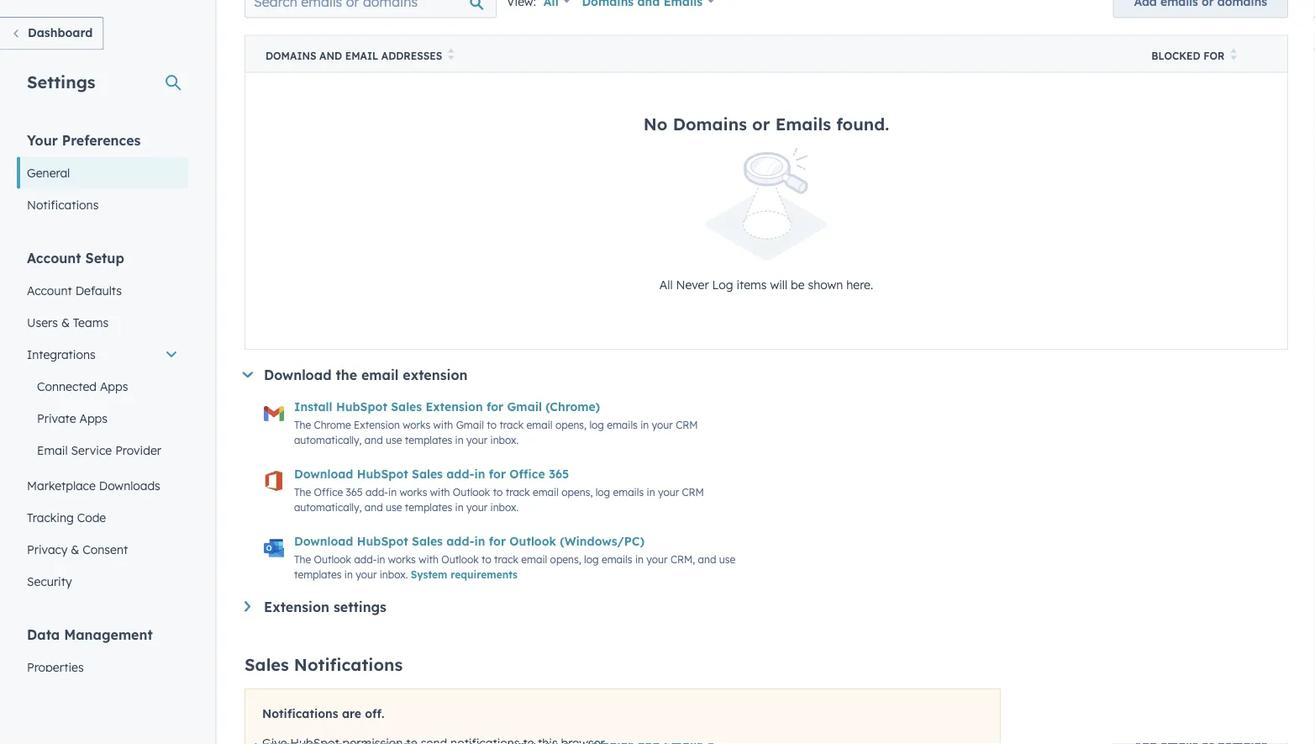 Task type: describe. For each thing, give the bounding box(es) containing it.
sales for (chrome)
[[391, 399, 422, 414]]

add- down install hubspot sales extension for gmail (chrome) the chrome extension works with gmail to track email opens, log emails in your crm automatically, and use templates in your inbox. at bottom
[[447, 467, 475, 481]]

outlook inside download hubspot sales add-in for office 365 the office 365 add-in works with outlook to track email opens, log emails in your crm automatically, and use templates in your inbox.
[[453, 485, 490, 498]]

track inside install hubspot sales extension for gmail (chrome) the chrome extension works with gmail to track email opens, log emails in your crm automatically, and use templates in your inbox.
[[500, 418, 524, 431]]

private apps link
[[17, 402, 188, 434]]

emails inside download hubspot sales add-in for office 365 the office 365 add-in works with outlook to track email opens, log emails in your crm automatically, and use templates in your inbox.
[[613, 485, 644, 498]]

email inside email service provider link
[[37, 443, 68, 457]]

Search emails or domains search field
[[245, 0, 497, 18]]

never
[[676, 277, 709, 292]]

account defaults
[[27, 283, 122, 298]]

sales up notifications are off.
[[245, 654, 289, 675]]

download for download hubspot sales add-in for outlook (windows/pc)
[[294, 534, 354, 549]]

with inside download hubspot sales add-in for office 365 the office 365 add-in works with outlook to track email opens, log emails in your crm automatically, and use templates in your inbox.
[[430, 485, 450, 498]]

install
[[294, 399, 333, 414]]

hubspot for download hubspot sales add-in for office 365
[[357, 467, 408, 481]]

properties link
[[17, 651, 188, 683]]

system requirements button
[[411, 567, 518, 582]]

works inside install hubspot sales extension for gmail (chrome) the chrome extension works with gmail to track email opens, log emails in your crm automatically, and use templates in your inbox.
[[403, 418, 431, 431]]

to inside install hubspot sales extension for gmail (chrome) the chrome extension works with gmail to track email opens, log emails in your crm automatically, and use templates in your inbox.
[[487, 418, 497, 431]]

log
[[713, 277, 734, 292]]

teams
[[73, 315, 109, 330]]

outlook up extension settings
[[314, 553, 352, 565]]

the inside the outlook add-in works with outlook to track email opens, log emails in your crm, and use templates in your inbox.
[[294, 553, 311, 565]]

email inside domains and email addresses button
[[345, 49, 379, 62]]

download hubspot sales add-in for outlook (windows/pc) button
[[294, 531, 645, 551]]

connected apps link
[[17, 370, 188, 402]]

downloads
[[99, 478, 160, 493]]

extension settings button
[[245, 599, 1289, 615]]

privacy & consent
[[27, 542, 128, 557]]

install hubspot sales extension for gmail (chrome) button
[[294, 397, 601, 417]]

properties
[[27, 660, 84, 674]]

users & teams link
[[17, 306, 188, 338]]

(windows/pc)
[[560, 534, 645, 549]]

blocked for button
[[1132, 35, 1289, 72]]

0 vertical spatial office
[[510, 467, 545, 481]]

users & teams
[[27, 315, 109, 330]]

inbox. inside the outlook add-in works with outlook to track email opens, log emails in your crm, and use templates in your inbox.
[[380, 568, 408, 580]]

blocked
[[1152, 49, 1201, 62]]

connected
[[37, 379, 97, 394]]

download hubspot sales add-in for office 365 the office 365 add-in works with outlook to track email opens, log emails in your crm automatically, and use templates in your inbox.
[[294, 467, 704, 513]]

download the email extension button
[[242, 366, 1289, 383]]

crm inside download hubspot sales add-in for office 365 the office 365 add-in works with outlook to track email opens, log emails in your crm automatically, and use templates in your inbox.
[[682, 485, 704, 498]]

no
[[644, 113, 668, 134]]

items
[[737, 277, 767, 292]]

no domains or emails found.
[[644, 113, 890, 134]]

your
[[27, 132, 58, 148]]

marketplace
[[27, 478, 96, 493]]

email inside install hubspot sales extension for gmail (chrome) the chrome extension works with gmail to track email opens, log emails in your crm automatically, and use templates in your inbox.
[[527, 418, 553, 431]]

all never log items will be shown here.
[[660, 277, 874, 292]]

log inside the outlook add-in works with outlook to track email opens, log emails in your crm, and use templates in your inbox.
[[585, 553, 599, 565]]

& for privacy
[[71, 542, 79, 557]]

hubspot inside the download hubspot sales add-in for outlook (windows/pc) button
[[357, 534, 408, 549]]

system
[[411, 568, 448, 580]]

1 horizontal spatial extension
[[354, 418, 400, 431]]

are
[[342, 706, 362, 721]]

download hubspot sales add-in for office 365 button
[[294, 464, 569, 484]]

system requirements
[[411, 568, 518, 580]]

emails
[[776, 113, 832, 134]]

in inside the download hubspot sales add-in for outlook (windows/pc) button
[[475, 534, 486, 549]]

general
[[27, 165, 70, 180]]

automatically, inside download hubspot sales add-in for office 365 the office 365 add-in works with outlook to track email opens, log emails in your crm automatically, and use templates in your inbox.
[[294, 501, 362, 513]]

preferences
[[62, 132, 141, 148]]

1 vertical spatial notifications
[[294, 654, 403, 675]]

log inside install hubspot sales extension for gmail (chrome) the chrome extension works with gmail to track email opens, log emails in your crm automatically, and use templates in your inbox.
[[590, 418, 604, 431]]

inbox. inside download hubspot sales add-in for office 365 the office 365 add-in works with outlook to track email opens, log emails in your crm automatically, and use templates in your inbox.
[[491, 501, 519, 513]]

download for download the email extension
[[264, 366, 332, 383]]

security link
[[17, 565, 188, 597]]

be
[[791, 277, 805, 292]]

caret image for extension settings
[[245, 601, 251, 612]]

addresses
[[382, 49, 443, 62]]

and inside install hubspot sales extension for gmail (chrome) the chrome extension works with gmail to track email opens, log emails in your crm automatically, and use templates in your inbox.
[[365, 433, 383, 446]]

private apps
[[37, 411, 108, 425]]

crm inside install hubspot sales extension for gmail (chrome) the chrome extension works with gmail to track email opens, log emails in your crm automatically, and use templates in your inbox.
[[676, 418, 698, 431]]

found.
[[837, 113, 890, 134]]

extension settings
[[264, 599, 387, 615]]

account for account defaults
[[27, 283, 72, 298]]

general link
[[17, 157, 188, 189]]

press to sort. image
[[1231, 48, 1238, 60]]

users
[[27, 315, 58, 330]]

integrations
[[27, 347, 96, 362]]

opens, inside install hubspot sales extension for gmail (chrome) the chrome extension works with gmail to track email opens, log emails in your crm automatically, and use templates in your inbox.
[[556, 418, 587, 431]]

notifications link
[[17, 189, 188, 221]]

notifications for notifications are off.
[[262, 706, 339, 721]]

sales for office
[[412, 467, 443, 481]]

marketplace downloads link
[[17, 470, 188, 502]]

notifications are off.
[[262, 706, 385, 721]]

tracking code
[[27, 510, 106, 525]]

private
[[37, 411, 76, 425]]

for inside button
[[1204, 49, 1225, 62]]

domains and email addresses button
[[245, 35, 1132, 72]]

code
[[77, 510, 106, 525]]

data
[[27, 626, 60, 643]]

will
[[771, 277, 788, 292]]

with inside the outlook add-in works with outlook to track email opens, log emails in your crm, and use templates in your inbox.
[[419, 553, 439, 565]]

and inside the outlook add-in works with outlook to track email opens, log emails in your crm, and use templates in your inbox.
[[698, 553, 717, 565]]

for inside download hubspot sales add-in for office 365 the office 365 add-in works with outlook to track email opens, log emails in your crm automatically, and use templates in your inbox.
[[489, 467, 506, 481]]

the inside install hubspot sales extension for gmail (chrome) the chrome extension works with gmail to track email opens, log emails in your crm automatically, and use templates in your inbox.
[[294, 418, 311, 431]]

apps for private apps
[[79, 411, 108, 425]]

email inside the outlook add-in works with outlook to track email opens, log emails in your crm, and use templates in your inbox.
[[522, 553, 548, 565]]

dashboard link
[[0, 17, 104, 50]]

email service provider
[[37, 443, 161, 457]]

email service provider link
[[17, 434, 188, 466]]

and inside download hubspot sales add-in for office 365 the office 365 add-in works with outlook to track email opens, log emails in your crm automatically, and use templates in your inbox.
[[365, 501, 383, 513]]

to inside download hubspot sales add-in for office 365 the office 365 add-in works with outlook to track email opens, log emails in your crm automatically, and use templates in your inbox.
[[493, 485, 503, 498]]

account defaults link
[[17, 275, 188, 306]]

0 horizontal spatial gmail
[[456, 418, 484, 431]]

here.
[[847, 277, 874, 292]]

account setup
[[27, 249, 124, 266]]

to inside the outlook add-in works with outlook to track email opens, log emails in your crm, and use templates in your inbox.
[[482, 553, 492, 565]]

2 horizontal spatial extension
[[426, 399, 483, 414]]

extension
[[403, 366, 468, 383]]



Task type: vqa. For each thing, say whether or not it's contained in the screenshot.
first Press to sort. icon from the right
no



Task type: locate. For each thing, give the bounding box(es) containing it.
account setup element
[[17, 248, 188, 597]]

use inside install hubspot sales extension for gmail (chrome) the chrome extension works with gmail to track email opens, log emails in your crm automatically, and use templates in your inbox.
[[386, 433, 402, 446]]

0 vertical spatial &
[[61, 315, 70, 330]]

use inside the outlook add-in works with outlook to track email opens, log emails in your crm, and use templates in your inbox.
[[720, 553, 736, 565]]

your preferences
[[27, 132, 141, 148]]

0 horizontal spatial &
[[61, 315, 70, 330]]

automatically, inside install hubspot sales extension for gmail (chrome) the chrome extension works with gmail to track email opens, log emails in your crm automatically, and use templates in your inbox.
[[294, 433, 362, 446]]

0 vertical spatial account
[[27, 249, 81, 266]]

to
[[487, 418, 497, 431], [493, 485, 503, 498], [482, 553, 492, 565]]

&
[[61, 315, 70, 330], [71, 542, 79, 557]]

requirements
[[451, 568, 518, 580]]

security
[[27, 574, 72, 589]]

extension right chrome on the left bottom
[[354, 418, 400, 431]]

account for account setup
[[27, 249, 81, 266]]

with up system
[[419, 553, 439, 565]]

caret image for download the email extension
[[242, 372, 253, 378]]

track up requirements
[[495, 553, 519, 565]]

for
[[1204, 49, 1225, 62], [487, 399, 504, 414], [489, 467, 506, 481], [489, 534, 506, 549]]

with inside install hubspot sales extension for gmail (chrome) the chrome extension works with gmail to track email opens, log emails in your crm automatically, and use templates in your inbox.
[[434, 418, 453, 431]]

and down download hubspot sales add-in for office 365 button at left
[[365, 501, 383, 513]]

0 vertical spatial 365
[[549, 467, 569, 481]]

email
[[362, 366, 399, 383], [527, 418, 553, 431], [533, 485, 559, 498], [522, 553, 548, 565]]

crm,
[[671, 553, 696, 565]]

1 vertical spatial email
[[37, 443, 68, 457]]

1 horizontal spatial 365
[[549, 467, 569, 481]]

defaults
[[75, 283, 122, 298]]

1 automatically, from the top
[[294, 433, 362, 446]]

with down install hubspot sales extension for gmail (chrome) button
[[434, 418, 453, 431]]

shown
[[808, 277, 844, 292]]

0 horizontal spatial email
[[37, 443, 68, 457]]

outlook up the system requirements button
[[442, 553, 479, 565]]

1 vertical spatial crm
[[682, 485, 704, 498]]

sales
[[391, 399, 422, 414], [412, 467, 443, 481], [412, 534, 443, 549], [245, 654, 289, 675]]

(chrome)
[[546, 399, 601, 414]]

log up (windows/pc)
[[596, 485, 611, 498]]

works
[[403, 418, 431, 431], [400, 485, 428, 498], [388, 553, 416, 565]]

track up download hubspot sales add-in for outlook (windows/pc)
[[506, 485, 530, 498]]

2 vertical spatial notifications
[[262, 706, 339, 721]]

365 down (chrome)
[[549, 467, 569, 481]]

2 vertical spatial use
[[720, 553, 736, 565]]

1 horizontal spatial email
[[345, 49, 379, 62]]

notifications down general
[[27, 197, 99, 212]]

add- up settings
[[354, 553, 377, 565]]

notifications inside "link"
[[27, 197, 99, 212]]

to down install hubspot sales extension for gmail (chrome) button
[[487, 418, 497, 431]]

download inside button
[[294, 534, 354, 549]]

365
[[549, 467, 569, 481], [346, 485, 363, 498]]

1 the from the top
[[294, 418, 311, 431]]

apps
[[100, 379, 128, 394], [79, 411, 108, 425]]

sales notifications
[[245, 654, 403, 675]]

0 vertical spatial the
[[294, 418, 311, 431]]

0 vertical spatial log
[[590, 418, 604, 431]]

inbox.
[[491, 433, 519, 446], [491, 501, 519, 513], [380, 568, 408, 580]]

log inside download hubspot sales add-in for office 365 the office 365 add-in works with outlook to track email opens, log emails in your crm automatically, and use templates in your inbox.
[[596, 485, 611, 498]]

sales inside install hubspot sales extension for gmail (chrome) the chrome extension works with gmail to track email opens, log emails in your crm automatically, and use templates in your inbox.
[[391, 399, 422, 414]]

add- down download hubspot sales add-in for office 365 button at left
[[366, 485, 389, 498]]

sales for outlook
[[412, 534, 443, 549]]

download the email extension
[[264, 366, 468, 383]]

use down download hubspot sales add-in for office 365 button at left
[[386, 501, 402, 513]]

1 vertical spatial domains
[[673, 113, 747, 134]]

caret image inside the download the email extension 'dropdown button'
[[242, 372, 253, 378]]

for inside install hubspot sales extension for gmail (chrome) the chrome extension works with gmail to track email opens, log emails in your crm automatically, and use templates in your inbox.
[[487, 399, 504, 414]]

sales inside the download hubspot sales add-in for outlook (windows/pc) button
[[412, 534, 443, 549]]

2 vertical spatial emails
[[602, 553, 633, 565]]

0 vertical spatial extension
[[426, 399, 483, 414]]

1 horizontal spatial press to sort. element
[[1231, 48, 1238, 63]]

1 vertical spatial templates
[[405, 501, 453, 513]]

1 vertical spatial log
[[596, 485, 611, 498]]

1 horizontal spatial gmail
[[507, 399, 542, 414]]

office down install hubspot sales extension for gmail (chrome) the chrome extension works with gmail to track email opens, log emails in your crm automatically, and use templates in your inbox. at bottom
[[510, 467, 545, 481]]

track up download hubspot sales add-in for office 365 the office 365 add-in works with outlook to track email opens, log emails in your crm automatically, and use templates in your inbox.
[[500, 418, 524, 431]]

2 account from the top
[[27, 283, 72, 298]]

for down install hubspot sales extension for gmail (chrome) the chrome extension works with gmail to track email opens, log emails in your crm automatically, and use templates in your inbox. at bottom
[[489, 467, 506, 481]]

management
[[64, 626, 153, 643]]

crm
[[676, 418, 698, 431], [682, 485, 704, 498]]

privacy
[[27, 542, 68, 557]]

emails
[[607, 418, 638, 431], [613, 485, 644, 498], [602, 553, 633, 565]]

0 horizontal spatial 365
[[346, 485, 363, 498]]

press to sort. image
[[448, 48, 454, 60]]

for left press to sort. icon
[[1204, 49, 1225, 62]]

1 vertical spatial with
[[430, 485, 450, 498]]

email down (chrome)
[[527, 418, 553, 431]]

settings
[[334, 599, 387, 615]]

off.
[[365, 706, 385, 721]]

use inside download hubspot sales add-in for office 365 the office 365 add-in works with outlook to track email opens, log emails in your crm automatically, and use templates in your inbox.
[[386, 501, 402, 513]]

1 horizontal spatial domains
[[673, 113, 747, 134]]

download for download hubspot sales add-in for office 365 the office 365 add-in works with outlook to track email opens, log emails in your crm automatically, and use templates in your inbox.
[[294, 467, 354, 481]]

press to sort. element inside blocked for button
[[1231, 48, 1238, 63]]

connected apps
[[37, 379, 128, 394]]

2 vertical spatial with
[[419, 553, 439, 565]]

1 vertical spatial inbox.
[[491, 501, 519, 513]]

caret image inside extension settings dropdown button
[[245, 601, 251, 612]]

1 vertical spatial gmail
[[456, 418, 484, 431]]

0 vertical spatial crm
[[676, 418, 698, 431]]

1 vertical spatial to
[[493, 485, 503, 498]]

works inside download hubspot sales add-in for office 365 the office 365 add-in works with outlook to track email opens, log emails in your crm automatically, and use templates in your inbox.
[[400, 485, 428, 498]]

templates inside the outlook add-in works with outlook to track email opens, log emails in your crm, and use templates in your inbox.
[[294, 568, 342, 580]]

log down (windows/pc)
[[585, 553, 599, 565]]

to up requirements
[[482, 553, 492, 565]]

email down the download hubspot sales add-in for outlook (windows/pc) button
[[522, 553, 548, 565]]

apps down integrations button
[[100, 379, 128, 394]]

0 vertical spatial templates
[[405, 433, 453, 446]]

templates up extension settings
[[294, 568, 342, 580]]

0 vertical spatial emails
[[607, 418, 638, 431]]

extension left settings
[[264, 599, 330, 615]]

0 vertical spatial email
[[345, 49, 379, 62]]

add- inside button
[[447, 534, 475, 549]]

settings
[[27, 71, 95, 92]]

use right crm,
[[720, 553, 736, 565]]

domains
[[266, 49, 317, 62], [673, 113, 747, 134]]

0 vertical spatial use
[[386, 433, 402, 446]]

consent
[[83, 542, 128, 557]]

the inside download hubspot sales add-in for office 365 the office 365 add-in works with outlook to track email opens, log emails in your crm automatically, and use templates in your inbox.
[[294, 485, 311, 498]]

press to sort. element for blocked for
[[1231, 48, 1238, 63]]

office
[[510, 467, 545, 481], [314, 485, 343, 498]]

download hubspot sales add-in for outlook (windows/pc)
[[294, 534, 645, 549]]

email up the outlook add-in works with outlook to track email opens, log emails in your crm, and use templates in your inbox.
[[533, 485, 559, 498]]

1 vertical spatial emails
[[613, 485, 644, 498]]

gmail left (chrome)
[[507, 399, 542, 414]]

1 vertical spatial track
[[506, 485, 530, 498]]

hubspot inside download hubspot sales add-in for office 365 the office 365 add-in works with outlook to track email opens, log emails in your crm automatically, and use templates in your inbox.
[[357, 467, 408, 481]]

apps up service
[[79, 411, 108, 425]]

emails inside the outlook add-in works with outlook to track email opens, log emails in your crm, and use templates in your inbox.
[[602, 553, 633, 565]]

blocked for
[[1152, 49, 1225, 62]]

1 horizontal spatial office
[[510, 467, 545, 481]]

download inside download hubspot sales add-in for office 365 the office 365 add-in works with outlook to track email opens, log emails in your crm automatically, and use templates in your inbox.
[[294, 467, 354, 481]]

data management
[[27, 626, 153, 643]]

track inside the outlook add-in works with outlook to track email opens, log emails in your crm, and use templates in your inbox.
[[495, 553, 519, 565]]

hubspot for install hubspot sales extension for gmail (chrome)
[[336, 399, 388, 414]]

inbox. up download hubspot sales add-in for office 365 the office 365 add-in works with outlook to track email opens, log emails in your crm automatically, and use templates in your inbox.
[[491, 433, 519, 446]]

for inside button
[[489, 534, 506, 549]]

sales down extension
[[391, 399, 422, 414]]

automatically,
[[294, 433, 362, 446], [294, 501, 362, 513]]

1 vertical spatial 365
[[346, 485, 363, 498]]

for left (chrome)
[[487, 399, 504, 414]]

gmail
[[507, 399, 542, 414], [456, 418, 484, 431]]

opens, down (windows/pc)
[[550, 553, 582, 565]]

2 vertical spatial the
[[294, 553, 311, 565]]

0 vertical spatial apps
[[100, 379, 128, 394]]

1 vertical spatial extension
[[354, 418, 400, 431]]

3 the from the top
[[294, 553, 311, 565]]

& for users
[[61, 315, 70, 330]]

press to sort. element
[[448, 48, 454, 63], [1231, 48, 1238, 63]]

365 down chrome on the left bottom
[[346, 485, 363, 498]]

0 vertical spatial automatically,
[[294, 433, 362, 446]]

use
[[386, 433, 402, 446], [386, 501, 402, 513], [720, 553, 736, 565]]

works inside the outlook add-in works with outlook to track email opens, log emails in your crm, and use templates in your inbox.
[[388, 553, 416, 565]]

1 horizontal spatial &
[[71, 542, 79, 557]]

download up extension settings
[[294, 534, 354, 549]]

works down install hubspot sales extension for gmail (chrome) button
[[403, 418, 431, 431]]

tracking code link
[[17, 502, 188, 534]]

outlook down download hubspot sales add-in for office 365 button at left
[[453, 485, 490, 498]]

for up the outlook add-in works with outlook to track email opens, log emails in your crm, and use templates in your inbox.
[[489, 534, 506, 549]]

0 vertical spatial works
[[403, 418, 431, 431]]

domains inside domains and email addresses button
[[266, 49, 317, 62]]

0 horizontal spatial extension
[[264, 599, 330, 615]]

2 vertical spatial download
[[294, 534, 354, 549]]

add-
[[447, 467, 475, 481], [366, 485, 389, 498], [447, 534, 475, 549], [354, 553, 377, 565]]

email down search emails or domains 'search box'
[[345, 49, 379, 62]]

templates up download hubspot sales add-in for office 365 button at left
[[405, 433, 453, 446]]

press to sort. element right blocked for
[[1231, 48, 1238, 63]]

provider
[[115, 443, 161, 457]]

gmail down install hubspot sales extension for gmail (chrome) button
[[456, 418, 484, 431]]

2 vertical spatial templates
[[294, 568, 342, 580]]

2 vertical spatial log
[[585, 553, 599, 565]]

opens, inside download hubspot sales add-in for office 365 the office 365 add-in works with outlook to track email opens, log emails in your crm automatically, and use templates in your inbox.
[[562, 485, 593, 498]]

templates down download hubspot sales add-in for office 365 button at left
[[405, 501, 453, 513]]

the
[[336, 366, 357, 383]]

emails inside install hubspot sales extension for gmail (chrome) the chrome extension works with gmail to track email opens, log emails in your crm automatically, and use templates in your inbox.
[[607, 418, 638, 431]]

0 vertical spatial download
[[264, 366, 332, 383]]

0 vertical spatial caret image
[[242, 372, 253, 378]]

service
[[71, 443, 112, 457]]

2 vertical spatial works
[[388, 553, 416, 565]]

templates inside download hubspot sales add-in for office 365 the office 365 add-in works with outlook to track email opens, log emails in your crm automatically, and use templates in your inbox.
[[405, 501, 453, 513]]

download
[[264, 366, 332, 383], [294, 467, 354, 481], [294, 534, 354, 549]]

inbox. up download hubspot sales add-in for outlook (windows/pc)
[[491, 501, 519, 513]]

2 vertical spatial inbox.
[[380, 568, 408, 580]]

download up install
[[264, 366, 332, 383]]

2 automatically, from the top
[[294, 501, 362, 513]]

1 vertical spatial the
[[294, 485, 311, 498]]

extension
[[426, 399, 483, 414], [354, 418, 400, 431], [264, 599, 330, 615]]

1 vertical spatial account
[[27, 283, 72, 298]]

works up system
[[388, 553, 416, 565]]

and inside button
[[320, 49, 342, 62]]

1 vertical spatial caret image
[[245, 601, 251, 612]]

sales down install hubspot sales extension for gmail (chrome) button
[[412, 467, 443, 481]]

0 vertical spatial notifications
[[27, 197, 99, 212]]

0 vertical spatial inbox.
[[491, 433, 519, 446]]

all
[[660, 277, 673, 292]]

setup
[[85, 249, 124, 266]]

opens, up (windows/pc)
[[562, 485, 593, 498]]

install hubspot sales extension for gmail (chrome) the chrome extension works with gmail to track email opens, log emails in your crm automatically, and use templates in your inbox.
[[294, 399, 698, 446]]

use up download hubspot sales add-in for office 365 button at left
[[386, 433, 402, 446]]

account
[[27, 249, 81, 266], [27, 283, 72, 298]]

0 horizontal spatial domains
[[266, 49, 317, 62]]

dashboard
[[28, 25, 93, 40]]

tracking
[[27, 510, 74, 525]]

2 vertical spatial extension
[[264, 599, 330, 615]]

office down chrome on the left bottom
[[314, 485, 343, 498]]

sales up system
[[412, 534, 443, 549]]

1 account from the top
[[27, 249, 81, 266]]

caret image
[[242, 372, 253, 378], [245, 601, 251, 612]]

2 press to sort. element from the left
[[1231, 48, 1238, 63]]

your preferences element
[[17, 131, 188, 221]]

templates inside install hubspot sales extension for gmail (chrome) the chrome extension works with gmail to track email opens, log emails in your crm automatically, and use templates in your inbox.
[[405, 433, 453, 446]]

notifications up are
[[294, 654, 403, 675]]

email inside download hubspot sales add-in for office 365 the office 365 add-in works with outlook to track email opens, log emails in your crm automatically, and use templates in your inbox.
[[533, 485, 559, 498]]

to up download hubspot sales add-in for outlook (windows/pc)
[[493, 485, 503, 498]]

0 horizontal spatial office
[[314, 485, 343, 498]]

with
[[434, 418, 453, 431], [430, 485, 450, 498], [419, 553, 439, 565]]

0 horizontal spatial press to sort. element
[[448, 48, 454, 63]]

press to sort. element for domains and email addresses
[[448, 48, 454, 63]]

your
[[652, 418, 673, 431], [467, 433, 488, 446], [658, 485, 680, 498], [467, 501, 488, 513], [647, 553, 668, 565], [356, 568, 377, 580]]

1 vertical spatial download
[[294, 467, 354, 481]]

account up account defaults
[[27, 249, 81, 266]]

2 vertical spatial opens,
[[550, 553, 582, 565]]

email right the
[[362, 366, 399, 383]]

press to sort. element right addresses
[[448, 48, 454, 63]]

outlook inside button
[[510, 534, 557, 549]]

inbox. inside install hubspot sales extension for gmail (chrome) the chrome extension works with gmail to track email opens, log emails in your crm automatically, and use templates in your inbox.
[[491, 433, 519, 446]]

0 vertical spatial track
[[500, 418, 524, 431]]

integrations button
[[17, 338, 188, 370]]

0 vertical spatial gmail
[[507, 399, 542, 414]]

email
[[345, 49, 379, 62], [37, 443, 68, 457]]

press to sort. element inside domains and email addresses button
[[448, 48, 454, 63]]

chrome
[[314, 418, 351, 431]]

and
[[320, 49, 342, 62], [365, 433, 383, 446], [365, 501, 383, 513], [698, 553, 717, 565]]

1 vertical spatial automatically,
[[294, 501, 362, 513]]

2 vertical spatial track
[[495, 553, 519, 565]]

and down search emails or domains 'search box'
[[320, 49, 342, 62]]

privacy & consent link
[[17, 534, 188, 565]]

works down download hubspot sales add-in for office 365 button at left
[[400, 485, 428, 498]]

domains and email addresses
[[266, 49, 443, 62]]

notifications for notifications
[[27, 197, 99, 212]]

0 vertical spatial to
[[487, 418, 497, 431]]

0 vertical spatial with
[[434, 418, 453, 431]]

and right crm,
[[698, 553, 717, 565]]

extension down extension
[[426, 399, 483, 414]]

hubspot
[[336, 399, 388, 414], [357, 467, 408, 481], [357, 534, 408, 549]]

0 vertical spatial domains
[[266, 49, 317, 62]]

1 vertical spatial hubspot
[[357, 467, 408, 481]]

notifications left are
[[262, 706, 339, 721]]

email down private on the bottom left of page
[[37, 443, 68, 457]]

hubspot inside install hubspot sales extension for gmail (chrome) the chrome extension works with gmail to track email opens, log emails in your crm automatically, and use templates in your inbox.
[[336, 399, 388, 414]]

2 vertical spatial to
[[482, 553, 492, 565]]

log down (chrome)
[[590, 418, 604, 431]]

apps for connected apps
[[100, 379, 128, 394]]

2 the from the top
[[294, 485, 311, 498]]

log
[[590, 418, 604, 431], [596, 485, 611, 498], [585, 553, 599, 565]]

0 vertical spatial opens,
[[556, 418, 587, 431]]

data management element
[[17, 625, 188, 744]]

add- up system requirements
[[447, 534, 475, 549]]

or
[[753, 113, 771, 134]]

1 vertical spatial apps
[[79, 411, 108, 425]]

& right 'privacy'
[[71, 542, 79, 557]]

marketplace downloads
[[27, 478, 160, 493]]

with down download hubspot sales add-in for office 365 button at left
[[430, 485, 450, 498]]

and down download the email extension
[[365, 433, 383, 446]]

& right users
[[61, 315, 70, 330]]

track inside download hubspot sales add-in for office 365 the office 365 add-in works with outlook to track email opens, log emails in your crm automatically, and use templates in your inbox.
[[506, 485, 530, 498]]

outlook
[[453, 485, 490, 498], [510, 534, 557, 549], [314, 553, 352, 565], [442, 553, 479, 565]]

1 vertical spatial use
[[386, 501, 402, 513]]

in
[[641, 418, 649, 431], [455, 433, 464, 446], [475, 467, 486, 481], [389, 485, 397, 498], [647, 485, 656, 498], [455, 501, 464, 513], [475, 534, 486, 549], [377, 553, 386, 565], [636, 553, 644, 565], [345, 568, 353, 580]]

1 vertical spatial works
[[400, 485, 428, 498]]

1 vertical spatial &
[[71, 542, 79, 557]]

account up users
[[27, 283, 72, 298]]

sales inside download hubspot sales add-in for office 365 the office 365 add-in works with outlook to track email opens, log emails in your crm automatically, and use templates in your inbox.
[[412, 467, 443, 481]]

1 vertical spatial office
[[314, 485, 343, 498]]

1 press to sort. element from the left
[[448, 48, 454, 63]]

add- inside the outlook add-in works with outlook to track email opens, log emails in your crm, and use templates in your inbox.
[[354, 553, 377, 565]]

1 vertical spatial opens,
[[562, 485, 593, 498]]

outlook up the outlook add-in works with outlook to track email opens, log emails in your crm, and use templates in your inbox.
[[510, 534, 557, 549]]

opens, down (chrome)
[[556, 418, 587, 431]]

0 vertical spatial hubspot
[[336, 399, 388, 414]]

the outlook add-in works with outlook to track email opens, log emails in your crm, and use templates in your inbox.
[[294, 553, 736, 580]]

download down chrome on the left bottom
[[294, 467, 354, 481]]

opens, inside the outlook add-in works with outlook to track email opens, log emails in your crm, and use templates in your inbox.
[[550, 553, 582, 565]]

inbox. left system
[[380, 568, 408, 580]]

2 vertical spatial hubspot
[[357, 534, 408, 549]]



